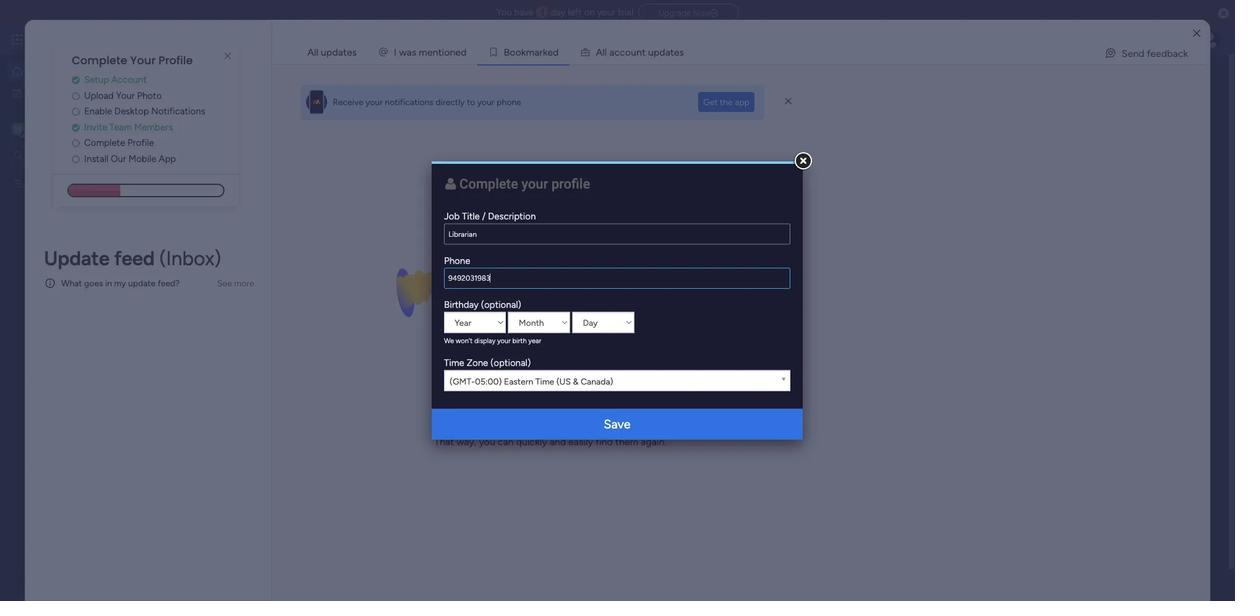 Task type: locate. For each thing, give the bounding box(es) containing it.
(gmt-05:00) eastern time (us & canada)
[[450, 376, 614, 387]]

1 horizontal spatial t
[[642, 46, 646, 58]]

time left (us in the left of the page
[[536, 376, 555, 387]]

1 vertical spatial main
[[341, 272, 360, 282]]

0 horizontal spatial feed
[[114, 246, 155, 270]]

p
[[654, 46, 660, 58]]

0 horizontal spatial update feed (inbox)
[[44, 246, 221, 270]]

n
[[433, 46, 438, 58], [450, 46, 456, 58], [637, 46, 642, 58]]

0 horizontal spatial k
[[522, 46, 526, 58]]

circle o image up check circle image
[[72, 107, 80, 116]]

work
[[41, 88, 60, 98], [259, 272, 278, 282]]

m left i
[[419, 46, 427, 58]]

send feedback
[[1122, 47, 1189, 59]]

0 vertical spatial time
[[444, 358, 465, 369]]

good
[[213, 65, 235, 76]]

all
[[308, 46, 319, 58]]

0 horizontal spatial t
[[438, 46, 442, 58]]

1 circle o image from the top
[[72, 91, 80, 100]]

0 horizontal spatial work
[[41, 88, 60, 98]]

see more
[[217, 278, 254, 289]]

profile up setup account link
[[159, 53, 193, 68]]

0 horizontal spatial and
[[399, 78, 415, 90]]

workspace down 'enable'
[[53, 123, 101, 135]]

1 c from the left
[[615, 46, 620, 58]]

workspace image
[[249, 526, 278, 556]]

0 vertical spatial feed
[[114, 246, 155, 270]]

1 vertical spatial your
[[116, 90, 135, 101]]

1 n from the left
[[433, 46, 438, 58]]

install
[[84, 153, 108, 164]]

2 u from the left
[[648, 46, 654, 58]]

(inbox) inside dialog
[[159, 246, 221, 270]]

circle o image down check circle image
[[72, 138, 80, 148]]

(optional) up eastern
[[491, 358, 531, 369]]

1 vertical spatial (optional)
[[491, 358, 531, 369]]

circle o image inside complete profile link
[[72, 138, 80, 148]]

u left p at the right of page
[[631, 46, 637, 58]]

(inbox) down work management > main workspace
[[312, 320, 349, 333]]

1 horizontal spatial k
[[543, 46, 548, 58]]

1 vertical spatial complete
[[84, 137, 125, 148]]

1 vertical spatial invite
[[322, 423, 347, 435]]

1 vertical spatial workspace
[[362, 272, 404, 282]]

we
[[444, 337, 454, 345]]

w
[[399, 46, 407, 58]]

bookmark
[[451, 406, 520, 424]]

u right a
[[648, 46, 654, 58]]

(inbox) up feed?
[[159, 246, 221, 270]]

we won't display your birth year
[[444, 337, 542, 345]]

2 a from the left
[[535, 46, 540, 58]]

1 horizontal spatial n
[[450, 46, 456, 58]]

feed up update
[[114, 246, 155, 270]]

0 horizontal spatial n
[[433, 46, 438, 58]]

main right workspace image
[[28, 123, 50, 135]]

dapulse rightstroke image
[[711, 8, 719, 18]]

i
[[394, 46, 397, 58]]

all updates link
[[298, 40, 367, 64]]

1 vertical spatial update feed (inbox)
[[246, 320, 349, 333]]

main inside workspace selection "element"
[[28, 123, 50, 135]]

a right b
[[535, 46, 540, 58]]

0 vertical spatial my
[[27, 88, 39, 98]]

see
[[217, 278, 232, 289]]

3 d from the left
[[660, 46, 666, 58]]

circle o image for install
[[72, 154, 80, 164]]

d down upgrade
[[660, 46, 666, 58]]

workspaces up directly on the left of page
[[418, 78, 470, 90]]

your down account
[[116, 90, 135, 101]]

o right w
[[444, 46, 450, 58]]

my for my work
[[27, 88, 39, 98]]

save
[[604, 417, 631, 432]]

updates up good afternoon, tara! quickly access your recent boards, inbox and workspaces
[[321, 46, 357, 58]]

1 horizontal spatial dapulse x slim image
[[786, 96, 792, 107]]

1 horizontal spatial update
[[246, 320, 283, 333]]

i w a s m e n t i o n e d
[[394, 46, 467, 58]]

4 circle o image from the top
[[72, 154, 80, 164]]

your down tara!
[[282, 78, 302, 90]]

0 horizontal spatial d
[[461, 46, 467, 58]]

a right i
[[407, 46, 412, 58]]

l
[[603, 46, 605, 58], [605, 46, 607, 58]]

a
[[407, 46, 412, 58], [535, 46, 540, 58], [610, 46, 615, 58], [666, 46, 671, 58]]

n left i
[[433, 46, 438, 58]]

0 vertical spatial loplol
[[29, 179, 50, 189]]

e right i
[[456, 46, 461, 58]]

dapulse x slim image up the "good"
[[220, 49, 235, 64]]

1 horizontal spatial workspaces
[[418, 78, 470, 90]]

get the app
[[704, 97, 750, 107]]

0 horizontal spatial m
[[419, 46, 427, 58]]

e right 'r'
[[548, 46, 553, 58]]

1 vertical spatial feed
[[286, 320, 309, 333]]

profile inside complete profile link
[[128, 137, 154, 148]]

0 vertical spatial your
[[130, 53, 156, 68]]

0 vertical spatial workspace
[[53, 123, 101, 135]]

the
[[720, 97, 733, 107]]

1 vertical spatial work
[[259, 272, 278, 282]]

1 a from the left
[[407, 46, 412, 58]]

0 vertical spatial workspaces
[[418, 78, 470, 90]]

workspaces up workspace icon
[[264, 490, 325, 503]]

n left p at the right of page
[[637, 46, 642, 58]]

1 vertical spatial (inbox)
[[312, 320, 349, 333]]

upgrade
[[659, 8, 691, 18]]

enable desktop notifications
[[84, 106, 205, 117]]

circle o image inside upload your photo link
[[72, 91, 80, 100]]

0 vertical spatial and
[[399, 78, 415, 90]]

a right a
[[610, 46, 615, 58]]

left
[[568, 7, 582, 18]]

mobile
[[129, 153, 156, 164]]

1 horizontal spatial d
[[553, 46, 559, 58]]

updates up them
[[595, 406, 650, 424]]

0 vertical spatial (inbox)
[[159, 246, 221, 270]]

update feed (inbox) down management
[[246, 320, 349, 333]]

my for my workspaces
[[246, 490, 262, 503]]

dapulse x slim image right app at the top right of the page
[[786, 96, 792, 107]]

circle o image inside enable desktop notifications link
[[72, 107, 80, 116]]

2 t from the left
[[642, 46, 646, 58]]

your left teammates
[[349, 423, 369, 435]]

0 vertical spatial work
[[41, 88, 60, 98]]

year
[[529, 337, 542, 345]]

2 horizontal spatial n
[[637, 46, 642, 58]]

1 horizontal spatial main
[[341, 272, 360, 282]]

time zone (optional)
[[444, 358, 531, 369]]

update
[[44, 246, 110, 270], [246, 320, 283, 333]]

/
[[482, 211, 486, 222]]

your right on
[[597, 7, 616, 18]]

eastern
[[504, 376, 534, 387]]

app
[[159, 153, 176, 164]]

m left 'r'
[[526, 46, 535, 58]]

complete for complete your profile
[[72, 53, 127, 68]]

o left p at the right of page
[[625, 46, 631, 58]]

tara schultz image
[[1201, 30, 1221, 50]]

circle o image inside install our mobile app link
[[72, 154, 80, 164]]

and up that
[[424, 423, 441, 435]]

loplol down search in workspace field
[[29, 179, 50, 189]]

2 horizontal spatial d
[[660, 46, 666, 58]]

1 horizontal spatial loplol
[[262, 252, 287, 263]]

tab list
[[297, 40, 1206, 64]]

0 horizontal spatial workspaces
[[264, 490, 325, 503]]

your for profile
[[130, 53, 156, 68]]

s right p at the right of page
[[680, 46, 684, 58]]

3 o from the left
[[516, 46, 522, 58]]

c
[[615, 46, 620, 58], [620, 46, 625, 58]]

4 e from the left
[[674, 46, 680, 58]]

work inside 'button'
[[41, 88, 60, 98]]

r
[[540, 46, 543, 58]]

invite
[[84, 121, 107, 133], [322, 423, 347, 435]]

feed down management
[[286, 320, 309, 333]]

1 l from the left
[[603, 46, 605, 58]]

0 horizontal spatial profile
[[128, 137, 154, 148]]

dialog
[[25, 20, 1211, 601]]

1 vertical spatial my
[[246, 490, 262, 503]]

canada)
[[581, 376, 614, 387]]

check circle image
[[72, 123, 80, 132]]

(inbox)
[[159, 246, 221, 270], [312, 320, 349, 333]]

1 o from the left
[[444, 46, 450, 58]]

phone
[[497, 97, 521, 107]]

updates
[[321, 46, 357, 58], [595, 406, 650, 424]]

1 vertical spatial time
[[536, 376, 555, 387]]

0 vertical spatial dapulse x slim image
[[220, 49, 235, 64]]

circle o image
[[72, 91, 80, 100], [72, 107, 80, 116], [72, 138, 80, 148], [72, 154, 80, 164]]

teammates
[[372, 423, 422, 435]]

your left profile
[[522, 176, 548, 192]]

them
[[616, 436, 639, 448]]

your right to at the left top
[[478, 97, 495, 107]]

0 horizontal spatial (inbox)
[[159, 246, 221, 270]]

1 horizontal spatial m
[[526, 46, 535, 58]]

1 m from the left
[[419, 46, 427, 58]]

my work button
[[7, 83, 133, 103]]

upload your photo
[[84, 90, 162, 101]]

complete your profile
[[456, 176, 590, 192]]

close image
[[1194, 29, 1201, 38]]

1 e from the left
[[427, 46, 433, 58]]

0 horizontal spatial time
[[444, 358, 465, 369]]

profile up mobile
[[128, 137, 154, 148]]

circle o image down check circle icon at the top left of the page
[[72, 91, 80, 100]]

upgrade now link
[[639, 4, 739, 21]]

0 vertical spatial main
[[28, 123, 50, 135]]

2 circle o image from the top
[[72, 107, 80, 116]]

(optional) up we won't display your birth year
[[481, 300, 522, 311]]

option
[[0, 173, 158, 175]]

1 horizontal spatial s
[[680, 46, 684, 58]]

0 horizontal spatial u
[[631, 46, 637, 58]]

setup
[[84, 74, 109, 85]]

job title / description
[[444, 211, 536, 222]]

main
[[28, 123, 50, 135], [341, 272, 360, 282]]

1 horizontal spatial feed
[[286, 320, 309, 333]]

t
[[438, 46, 442, 58], [642, 46, 646, 58], [671, 46, 674, 58]]

my up workspace icon
[[246, 490, 262, 503]]

and up notifications
[[399, 78, 415, 90]]

complete up install
[[84, 137, 125, 148]]

on
[[585, 7, 595, 18]]

circle o image left install
[[72, 154, 80, 164]]

1
[[541, 7, 545, 18]]

d right i
[[461, 46, 467, 58]]

update down more
[[246, 320, 283, 333]]

2 vertical spatial and
[[550, 436, 566, 448]]

o right b
[[516, 46, 522, 58]]

4 o from the left
[[625, 46, 631, 58]]

setup account
[[84, 74, 147, 85]]

tab list containing all updates
[[297, 40, 1206, 64]]

o left 'r'
[[510, 46, 516, 58]]

main right >
[[341, 272, 360, 282]]

0 horizontal spatial main
[[28, 123, 50, 135]]

0 horizontal spatial update
[[44, 246, 110, 270]]

complete for complete profile
[[84, 137, 125, 148]]

in
[[105, 278, 112, 289]]

t right w
[[438, 46, 442, 58]]

feed?
[[158, 278, 180, 289]]

t left p at the right of page
[[642, 46, 646, 58]]

my down the home
[[27, 88, 39, 98]]

0 horizontal spatial invite
[[84, 121, 107, 133]]

update feed (inbox) up update
[[44, 246, 221, 270]]

e left i
[[427, 46, 433, 58]]

update up what
[[44, 246, 110, 270]]

0 horizontal spatial s
[[412, 46, 417, 58]]

loplol up management
[[262, 252, 287, 263]]

feed
[[114, 246, 155, 270], [286, 320, 309, 333]]

what goes in my update feed?
[[61, 278, 180, 289]]

select product image
[[11, 33, 24, 46]]

0 vertical spatial update feed (inbox)
[[44, 246, 221, 270]]

b o o k m a r k e d
[[504, 46, 559, 58]]

a
[[596, 46, 603, 58]]

1 horizontal spatial profile
[[159, 53, 193, 68]]

get
[[704, 97, 718, 107]]

0 horizontal spatial my
[[27, 88, 39, 98]]

1 vertical spatial dapulse x slim image
[[786, 96, 792, 107]]

1 horizontal spatial workspace
[[362, 272, 404, 282]]

team
[[110, 121, 132, 133]]

complete up setup
[[72, 53, 127, 68]]

0 horizontal spatial workspace
[[53, 123, 101, 135]]

work right more
[[259, 272, 278, 282]]

1 vertical spatial profile
[[128, 137, 154, 148]]

1 vertical spatial loplol
[[262, 252, 287, 263]]

my work
[[27, 88, 60, 98]]

1 horizontal spatial work
[[259, 272, 278, 282]]

your inside good afternoon, tara! quickly access your recent boards, inbox and workspaces
[[282, 78, 302, 90]]

my
[[114, 278, 126, 289]]

dapulse x slim image
[[220, 49, 235, 64], [786, 96, 792, 107]]

workspace selection element
[[12, 122, 103, 138]]

your up setup account link
[[130, 53, 156, 68]]

0 horizontal spatial updates
[[321, 46, 357, 58]]

1 horizontal spatial updates
[[595, 406, 650, 424]]

your
[[597, 7, 616, 18], [282, 78, 302, 90], [366, 97, 383, 107], [478, 97, 495, 107], [522, 176, 548, 192], [498, 337, 511, 345], [349, 423, 369, 435]]

you have 1 day left on your trial
[[497, 7, 634, 18]]

0 vertical spatial invite
[[84, 121, 107, 133]]

2 horizontal spatial and
[[550, 436, 566, 448]]

1 horizontal spatial (inbox)
[[312, 320, 349, 333]]

2 m from the left
[[526, 46, 535, 58]]

1 horizontal spatial my
[[246, 490, 262, 503]]

2 horizontal spatial t
[[671, 46, 674, 58]]

workspace right >
[[362, 272, 404, 282]]

Job Title / Description text field
[[444, 224, 791, 245]]

k
[[522, 46, 526, 58], [543, 46, 548, 58]]

and
[[399, 78, 415, 90], [424, 423, 441, 435], [550, 436, 566, 448]]

e right p at the right of page
[[674, 46, 680, 58]]

1 horizontal spatial u
[[648, 46, 654, 58]]

s right w
[[412, 46, 417, 58]]

time up (gmt-
[[444, 358, 465, 369]]

1 horizontal spatial and
[[424, 423, 441, 435]]

a right p at the right of page
[[666, 46, 671, 58]]

i
[[442, 46, 444, 58]]

0 horizontal spatial dapulse x slim image
[[220, 49, 235, 64]]

complete up job title / description
[[460, 176, 518, 192]]

work down the home
[[41, 88, 60, 98]]

easily
[[569, 436, 593, 448]]

my inside my work 'button'
[[27, 88, 39, 98]]

goes
[[84, 278, 103, 289]]

n right i
[[450, 46, 456, 58]]

s
[[412, 46, 417, 58], [680, 46, 684, 58]]

0 horizontal spatial loplol
[[29, 179, 50, 189]]

profile
[[159, 53, 193, 68], [128, 137, 154, 148]]

2 k from the left
[[543, 46, 548, 58]]

2 vertical spatial complete
[[460, 176, 518, 192]]

1 horizontal spatial invite
[[322, 423, 347, 435]]

3 circle o image from the top
[[72, 138, 80, 148]]

invite for invite your teammates and start collaborating
[[322, 423, 347, 435]]

complete for complete your profile
[[460, 176, 518, 192]]

user image
[[446, 177, 456, 190]]

t right p at the right of page
[[671, 46, 674, 58]]

0 vertical spatial complete
[[72, 53, 127, 68]]

(us
[[557, 376, 571, 387]]

1 d from the left
[[461, 46, 467, 58]]

3 e from the left
[[548, 46, 553, 58]]

d right 'r'
[[553, 46, 559, 58]]

and left easily
[[550, 436, 566, 448]]



Task type: vqa. For each thing, say whether or not it's contained in the screenshot.
MINUTES.
no



Task type: describe. For each thing, give the bounding box(es) containing it.
a l l a c c o u n t u p d a t e s
[[596, 46, 684, 58]]

my workspaces
[[246, 490, 325, 503]]

upgrade now
[[659, 8, 711, 18]]

trial
[[618, 7, 634, 18]]

members
[[134, 121, 173, 133]]

install our mobile app
[[84, 153, 176, 164]]

and inside good afternoon, tara! quickly access your recent boards, inbox and workspaces
[[399, 78, 415, 90]]

1 vertical spatial update
[[246, 320, 283, 333]]

m
[[14, 124, 22, 134]]

phone
[[444, 255, 471, 267]]

3 n from the left
[[637, 46, 642, 58]]

3 a from the left
[[610, 46, 615, 58]]

recently visited
[[246, 126, 328, 140]]

dialog containing update feed
[[25, 20, 1211, 601]]

loplol inside list box
[[29, 179, 50, 189]]

dapulse close image
[[1219, 7, 1230, 20]]

enable
[[84, 106, 112, 117]]

quickly
[[516, 436, 547, 448]]

invite for invite team members
[[84, 121, 107, 133]]

invite team members link
[[72, 120, 239, 134]]

complete profile
[[84, 137, 154, 148]]

access
[[249, 78, 280, 90]]

workspaces inside good afternoon, tara! quickly access your recent boards, inbox and workspaces
[[418, 78, 470, 90]]

Search in workspace field
[[26, 149, 103, 163]]

save button
[[432, 409, 803, 440]]

m for e
[[419, 46, 427, 58]]

enable desktop notifications link
[[72, 104, 239, 118]]

notifications
[[151, 106, 205, 117]]

boards,
[[336, 78, 369, 90]]

zone
[[467, 358, 488, 369]]

2 o from the left
[[510, 46, 516, 58]]

workspace inside "element"
[[53, 123, 101, 135]]

get the app button
[[699, 92, 755, 112]]

circle o image for enable
[[72, 107, 80, 116]]

invite your teammates and start collaborating
[[322, 423, 525, 435]]

>
[[333, 272, 339, 282]]

photo
[[137, 90, 162, 101]]

0 vertical spatial updates
[[321, 46, 357, 58]]

job
[[444, 211, 460, 222]]

that way, you can quickly and easily find them again.
[[434, 436, 667, 448]]

birth
[[513, 337, 527, 345]]

05:00)
[[475, 376, 502, 387]]

your for photo
[[116, 90, 135, 101]]

to
[[467, 97, 475, 107]]

what
[[61, 278, 82, 289]]

roy mann image
[[257, 362, 282, 387]]

title
[[462, 211, 480, 222]]

1 s from the left
[[412, 46, 417, 58]]

4 a from the left
[[666, 46, 671, 58]]

won't
[[456, 337, 473, 345]]

start
[[443, 423, 464, 435]]

account
[[111, 74, 147, 85]]

visited
[[294, 126, 328, 140]]

complete profile link
[[72, 136, 239, 150]]

good afternoon, tara! quickly access your recent boards, inbox and workspaces
[[213, 65, 470, 90]]

send feedback button
[[1100, 43, 1194, 63]]

you
[[479, 436, 496, 448]]

circle o image for upload
[[72, 91, 80, 100]]

find
[[596, 436, 613, 448]]

circle o image for complete
[[72, 138, 80, 148]]

close recently visited image
[[228, 126, 243, 140]]

1 vertical spatial updates
[[595, 406, 650, 424]]

1 vertical spatial workspaces
[[264, 490, 325, 503]]

d for a l l a c c o u n t u p d a t e s
[[660, 46, 666, 58]]

1 u from the left
[[631, 46, 637, 58]]

(gmt-05:00) eastern time (us & canada) link
[[444, 370, 791, 392]]

description
[[488, 211, 536, 222]]

work management > main workspace
[[259, 272, 404, 282]]

check circle image
[[72, 75, 80, 85]]

can
[[498, 436, 514, 448]]

0 vertical spatial (optional)
[[481, 300, 522, 311]]

your down inbox
[[366, 97, 383, 107]]

quickly
[[213, 78, 247, 90]]

tara!
[[280, 65, 298, 76]]

Phone text field
[[444, 268, 791, 289]]

1 t from the left
[[438, 46, 442, 58]]

and inside dialog
[[550, 436, 566, 448]]

1 vertical spatial and
[[424, 423, 441, 435]]

complete your profile
[[72, 53, 193, 68]]

send
[[1122, 47, 1145, 59]]

that
[[434, 436, 454, 448]]

all updates
[[308, 46, 357, 58]]

3 t from the left
[[671, 46, 674, 58]]

your left birth
[[498, 337, 511, 345]]

afternoon,
[[237, 65, 278, 76]]

2 d from the left
[[553, 46, 559, 58]]

receive your notifications directly to your phone
[[333, 97, 521, 107]]

day
[[551, 7, 566, 18]]

see more button
[[212, 273, 259, 293]]

have
[[514, 7, 534, 18]]

collaborating
[[466, 423, 525, 435]]

birthday
[[444, 300, 479, 311]]

home button
[[7, 62, 133, 82]]

recently
[[246, 126, 291, 140]]

&
[[573, 376, 579, 387]]

loplol list box
[[0, 171, 158, 361]]

2 n from the left
[[450, 46, 456, 58]]

install our mobile app link
[[72, 152, 239, 166]]

workspace image
[[12, 122, 24, 136]]

you
[[497, 7, 512, 18]]

0 vertical spatial update
[[44, 246, 110, 270]]

home
[[28, 67, 52, 77]]

important
[[523, 406, 592, 424]]

invite team members
[[84, 121, 173, 133]]

setup account link
[[72, 73, 239, 87]]

tab list inside dialog
[[297, 40, 1206, 64]]

display
[[475, 337, 496, 345]]

management
[[280, 272, 331, 282]]

0 vertical spatial profile
[[159, 53, 193, 68]]

m for a
[[526, 46, 535, 58]]

1 horizontal spatial time
[[536, 376, 555, 387]]

update
[[128, 278, 156, 289]]

1 horizontal spatial update feed (inbox)
[[246, 320, 349, 333]]

2 l from the left
[[605, 46, 607, 58]]

way,
[[457, 436, 477, 448]]

d for i w a s m e n t i o n e d
[[461, 46, 467, 58]]

2 c from the left
[[620, 46, 625, 58]]

2 e from the left
[[456, 46, 461, 58]]

1 k from the left
[[522, 46, 526, 58]]

main workspace
[[28, 123, 101, 135]]

2 s from the left
[[680, 46, 684, 58]]



